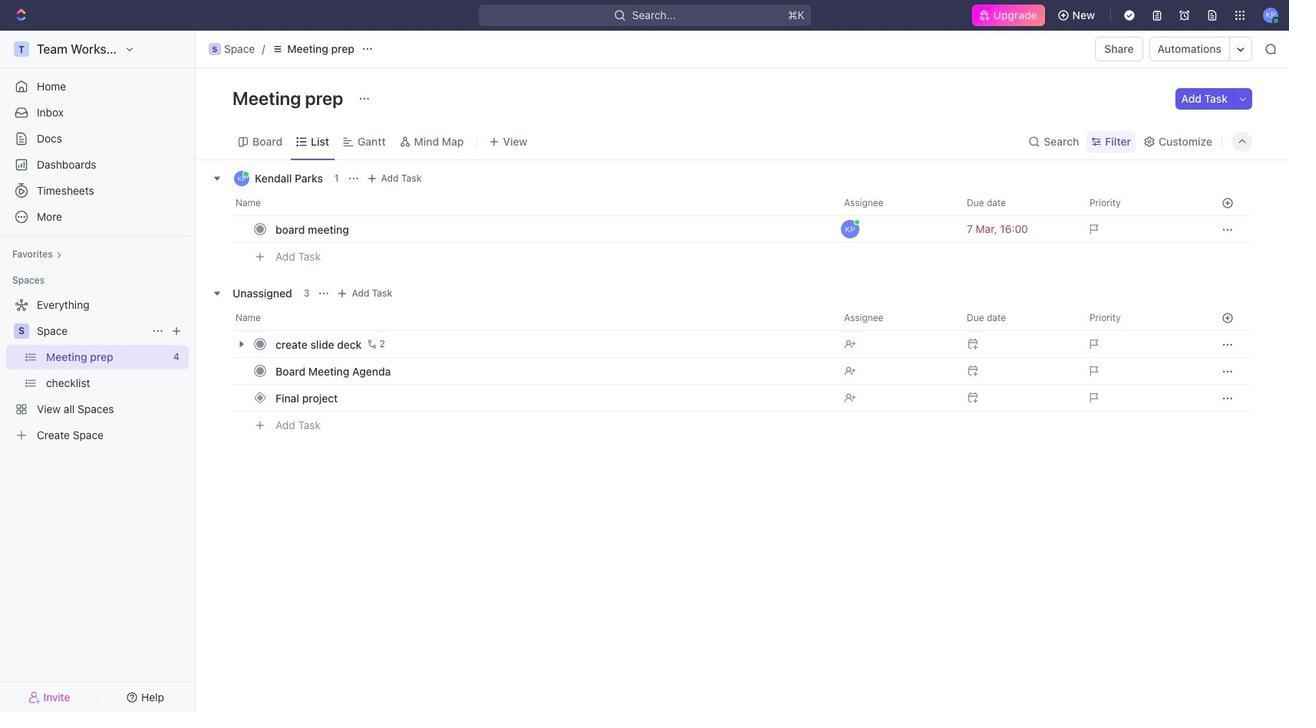 Task type: vqa. For each thing, say whether or not it's contained in the screenshot.
Upgrade link at top right
no



Task type: describe. For each thing, give the bounding box(es) containing it.
invite user image
[[28, 691, 40, 705]]

space, , element inside tree
[[14, 324, 29, 339]]



Task type: locate. For each thing, give the bounding box(es) containing it.
tree inside the sidebar navigation
[[6, 293, 189, 448]]

1 vertical spatial space, , element
[[14, 324, 29, 339]]

team workspace, , element
[[14, 41, 29, 57]]

0 vertical spatial space, , element
[[209, 43, 221, 55]]

space, , element
[[209, 43, 221, 55], [14, 324, 29, 339]]

1 horizontal spatial space, , element
[[209, 43, 221, 55]]

sidebar navigation
[[0, 31, 199, 713]]

tree
[[6, 293, 189, 448]]

0 horizontal spatial space, , element
[[14, 324, 29, 339]]



